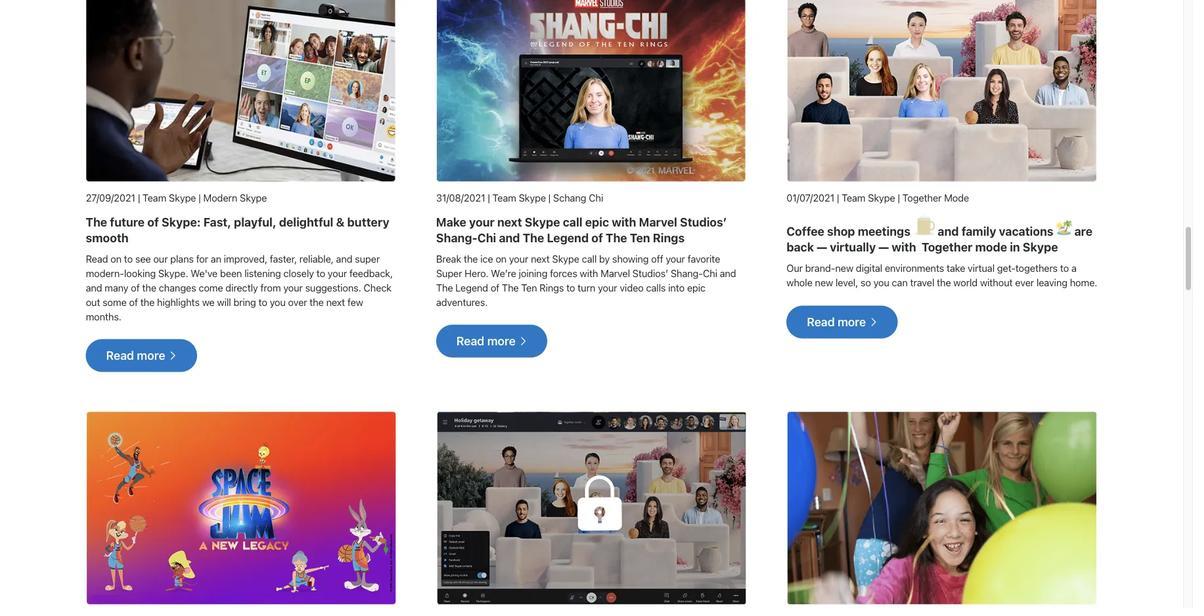 Task type: describe. For each thing, give the bounding box(es) containing it.
virtual
[[968, 263, 995, 274]]

chi inside the break the ice on your next skype call by showing off your favorite super hero. we're joining forces with marvel studios' shang-chi and the legend of the ten rings to turn your video calls into epic adventures.
[[703, 267, 718, 279]]

turn
[[578, 282, 596, 293]]

more for next
[[487, 334, 516, 349]]

your inside make your next skype call epic with marvel studios' shang-chi and the legend of the ten rings ​
[[469, 215, 495, 229]]

skype inside make your next skype call epic with marvel studios' shang-chi and the legend of the ten rings ​
[[525, 215, 560, 229]]

to down from
[[259, 296, 267, 308]]

feedback,
[[350, 267, 393, 279]]

27/09/2021 | team skype | modern skype
[[86, 192, 267, 203]]

are
[[1075, 224, 1093, 239]]

and up out on the left of the page
[[86, 282, 102, 293]]

shop
[[828, 224, 855, 239]]

31/08/2021 | team skype | schang chi
[[436, 192, 603, 203]]

get-
[[998, 263, 1016, 274]]

changes
[[159, 282, 196, 293]]

team for skype:
[[143, 192, 166, 203]]

and inside make your next skype call epic with marvel studios' shang-chi and the legend of the ten rings ​
[[499, 231, 520, 245]]

some
[[103, 296, 127, 308]]

we're
[[491, 267, 517, 279]]

come
[[199, 282, 223, 293]]

skype up meetings
[[868, 192, 896, 203]]

into
[[669, 282, 685, 293]]

mode
[[945, 192, 970, 203]]

virtually
[[830, 240, 876, 254]]

to inside our brand-new digital environments take virtual get-togethers to a whole new level, so you can travel the world without ever leaving home.
[[1061, 263, 1069, 274]]

our
[[787, 263, 803, 274]]

so
[[861, 277, 871, 288]]

marvel inside the break the ice on your next skype call by showing off your favorite super hero. we're joining forces with marvel studios' shang-chi and the legend of the ten rings to turn your video calls into epic adventures.
[[601, 267, 630, 279]]

closely
[[284, 267, 314, 279]]

skype up playful,
[[240, 192, 267, 203]]

a
[[1072, 263, 1077, 274]]

togethers
[[1016, 263, 1058, 274]]

been
[[220, 267, 242, 279]]

next inside read on to see our plans for an improved, faster, reliable, and super modern-looking skype. we've been listening closely to your feedback, and many of the changes come directly from your suggestions. check out some of the highlights we will bring to you over the next few months.
[[326, 296, 345, 308]]

more for of
[[137, 349, 165, 363]]

favorite
[[688, 253, 721, 264]]

meetings
[[858, 224, 911, 239]]

skype's collaboration with marvel movie shang-chi. image
[[436, 0, 747, 183]]

legend inside make your next skype call epic with marvel studios' shang-chi and the legend of the ten rings ​
[[547, 231, 589, 245]]

in
[[1010, 240, 1021, 254]]

few
[[348, 296, 363, 308]]

0 vertical spatial new
[[836, 263, 854, 274]]

modern-
[[86, 267, 124, 279]]

from
[[261, 282, 281, 293]]

super
[[355, 253, 380, 264]]

bring
[[234, 296, 256, 308]]

skype call with light theme enabled. image
[[86, 0, 397, 183]]

read inside read on to see our plans for an improved, faster, reliable, and super modern-looking skype. we've been listening closely to your feedback, and many of the changes come directly from your suggestions. check out some of the highlights we will bring to you over the next few months.
[[86, 253, 108, 264]]

mode
[[976, 240, 1008, 254]]

family
[[962, 224, 997, 239]]

leaving
[[1037, 277, 1068, 288]]

take
[[947, 263, 966, 274]]

video
[[620, 282, 644, 293]]

months.
[[86, 311, 121, 322]]

future
[[110, 215, 145, 229]]

of right some
[[129, 296, 138, 308]]

read on to see our plans for an improved, faster, reliable, and super modern-looking skype. we've been listening closely to your feedback, and many of the changes come directly from your suggestions. check out some of the highlights we will bring to you over the next few months.
[[86, 253, 393, 322]]

5 | from the left
[[837, 192, 840, 203]]

break the ice on your next skype call by showing off your favorite super hero. we're joining forces with marvel studios' shang-chi and the legend of the ten rings to turn your video calls into epic adventures.
[[436, 253, 737, 308]]

3 team from the left
[[842, 192, 866, 203]]

adventures.
[[436, 296, 488, 308]]

01/07/2021 | team skype | together mode
[[787, 192, 970, 203]]

skype inside the are back — virtually — with  together mode in skype
[[1023, 240, 1059, 254]]

4 | from the left
[[549, 192, 551, 203]]

shang- inside make your next skype call epic with marvel studios' shang-chi and the legend of the ten rings ​
[[436, 231, 478, 245]]

out
[[86, 296, 100, 308]]

1 horizontal spatial skype call locked while having a together mode on image
[[436, 412, 747, 606]]

2 — from the left
[[879, 240, 889, 254]]

modern
[[203, 192, 237, 203]]

the inside our brand-new digital environments take virtual get-togethers to a whole new level, so you can travel the world without ever leaving home.
[[937, 277, 951, 288]]

are back — virtually — with  together mode in skype
[[787, 224, 1093, 254]]

we've
[[191, 267, 218, 279]]

on inside read on to see our plans for an improved, faster, reliable, and super modern-looking skype. we've been listening closely to your feedback, and many of the changes come directly from your suggestions. check out some of the highlights we will bring to you over the next few months.
[[111, 253, 122, 264]]

1 | from the left
[[138, 192, 140, 203]]

together for mode
[[922, 240, 973, 254]]

an
[[211, 253, 221, 264]]

environments
[[885, 263, 945, 274]]

by
[[599, 253, 610, 264]]

the future of skype: fast, playful, delightful & buttery smooth​
[[86, 215, 390, 245]]

read more  for shop
[[807, 315, 878, 329]]

for
[[196, 253, 208, 264]]

skype left the schang
[[519, 192, 546, 203]]

level,
[[836, 277, 859, 288]]

plans
[[170, 253, 194, 264]]

three girls celebrating and laughing with balloons. image
[[787, 412, 1098, 606]]

faster,
[[270, 253, 297, 264]]

forces
[[550, 267, 578, 279]]

skype up skype:
[[169, 192, 196, 203]]

home.
[[1070, 277, 1098, 288]]

read more  for your
[[457, 334, 527, 349]]

&
[[336, 215, 345, 229]]

playful,
[[234, 215, 276, 229]]

without
[[981, 277, 1013, 288]]

together for mode
[[903, 192, 942, 203]]

we
[[202, 296, 215, 308]]

to down the "reliable,"
[[317, 267, 325, 279]]

skype.
[[158, 267, 188, 279]]

smooth​
[[86, 231, 129, 245]]

our brand-new digital environments take virtual get-togethers to a whole new level, so you can travel the world without ever leaving home.
[[787, 263, 1098, 288]]

the up by at the right top of the page
[[606, 231, 627, 245]]

improved,
[[224, 253, 267, 264]]

coffee shop meetings
[[787, 224, 914, 239]]

of down looking
[[131, 282, 140, 293]]

rings inside the break the ice on your next skype call by showing off your favorite super hero. we're joining forces with marvel studios' shang-chi and the legend of the ten rings to turn your video calls into epic adventures.
[[540, 282, 564, 293]]

1 — from the left
[[817, 240, 828, 254]]

and family vacations
[[935, 224, 1057, 239]]

the down we're
[[502, 282, 519, 293]]



Task type: locate. For each thing, give the bounding box(es) containing it.
0 horizontal spatial new
[[815, 277, 833, 288]]

world
[[954, 277, 978, 288]]

read for the future of skype: fast, playful, delightful & buttery smooth​
[[106, 349, 134, 363]]

break
[[436, 253, 461, 264]]

next up joining
[[531, 253, 550, 264]]

to left see
[[124, 253, 133, 264]]

0 horizontal spatial shang-
[[436, 231, 478, 245]]

0 horizontal spatial next
[[326, 296, 345, 308]]

and left family
[[938, 224, 959, 239]]

studios' up ​
[[680, 215, 727, 229]]

epic
[[585, 215, 609, 229], [687, 282, 706, 293]]

0 horizontal spatial read more 
[[106, 349, 177, 363]]

schang
[[553, 192, 586, 203]]

will
[[217, 296, 231, 308]]

your right off
[[666, 253, 685, 264]]

0 horizontal spatial you
[[270, 296, 286, 308]]

ten inside make your next skype call epic with marvel studios' shang-chi and the legend of the ten rings ​
[[630, 231, 650, 245]]

reliable,
[[300, 253, 334, 264]]

skype inside the break the ice on your next skype call by showing off your favorite super hero. we're joining forces with marvel studios' shang-chi and the legend of the ten rings to turn your video calls into epic adventures.
[[552, 253, 580, 264]]

0 vertical spatial call
[[563, 215, 583, 229]]

0 vertical spatial 
[[869, 318, 878, 327]]

2 on from the left
[[496, 253, 507, 264]]

shang- inside the break the ice on your next skype call by showing off your favorite super hero. we're joining forces with marvel studios' shang-chi and the legend of the ten rings to turn your video calls into epic adventures.
[[671, 267, 703, 279]]

together left mode
[[903, 192, 942, 203]]

rings left ​
[[653, 231, 685, 245]]

on up modern-
[[111, 253, 122, 264]]

0 vertical spatial you
[[874, 277, 890, 288]]

over
[[288, 296, 307, 308]]

1 horizontal spatial next
[[497, 215, 522, 229]]

rings down the forces
[[540, 282, 564, 293]]

| up meetings
[[898, 192, 900, 203]]

legend down hero.
[[456, 282, 488, 293]]

— up brand- at top right
[[817, 240, 828, 254]]

1 vertical spatial marvel
[[601, 267, 630, 279]]

rings
[[653, 231, 685, 245], [540, 282, 564, 293]]

0 vertical spatial shang-
[[436, 231, 478, 245]]

new
[[836, 263, 854, 274], [815, 277, 833, 288]]

more down level,
[[838, 315, 866, 329]]

of up by at the right top of the page
[[592, 231, 603, 245]]

with inside the break the ice on your next skype call by showing off your favorite super hero. we're joining forces with marvel studios' shang-chi and the legend of the ten rings to turn your video calls into epic adventures.
[[580, 267, 598, 279]]

your
[[469, 215, 495, 229], [509, 253, 529, 264], [666, 253, 685, 264], [328, 267, 347, 279], [283, 282, 303, 293], [598, 282, 618, 293]]

your up suggestions.
[[328, 267, 347, 279]]

of down we're
[[491, 282, 500, 293]]

your up the over
[[283, 282, 303, 293]]

studios' inside the break the ice on your next skype call by showing off your favorite super hero. we're joining forces with marvel studios' shang-chi and the legend of the ten rings to turn your video calls into epic adventures.
[[633, 267, 668, 279]]

| right "31/08/2021"
[[488, 192, 490, 203]]

call left by at the right top of the page
[[582, 253, 597, 264]]

showing
[[613, 253, 649, 264]]

read down months.
[[106, 349, 134, 363]]

1 horizontal spatial rings
[[653, 231, 685, 245]]

1 vertical spatial studios'
[[633, 267, 668, 279]]

2 horizontal spatial next
[[531, 253, 550, 264]]

0 vertical spatial with
[[612, 215, 637, 229]]

1 vertical spatial call
[[582, 253, 597, 264]]

0 vertical spatial legend
[[547, 231, 589, 245]]

read more 
[[807, 315, 878, 329], [457, 334, 527, 349], [106, 349, 177, 363]]

epic inside the break the ice on your next skype call by showing off your favorite super hero. we're joining forces with marvel studios' shang-chi and the legend of the ten rings to turn your video calls into epic adventures.
[[687, 282, 706, 293]]

next inside make your next skype call epic with marvel studios' shang-chi and the legend of the ten rings ​
[[497, 215, 522, 229]]

1 on from the left
[[111, 253, 122, 264]]

1 vertical spatial together
[[922, 240, 973, 254]]


[[869, 318, 878, 327], [519, 337, 527, 346], [168, 352, 177, 360]]

chi inside make your next skype call epic with marvel studios' shang-chi and the legend of the ten rings ​
[[478, 231, 496, 245]]

chi right the schang
[[589, 192, 603, 203]]

call
[[563, 215, 583, 229], [582, 253, 597, 264]]

team right "31/08/2021"
[[493, 192, 516, 203]]

together up take
[[922, 240, 973, 254]]

hero.
[[465, 267, 489, 279]]

and
[[938, 224, 959, 239], [499, 231, 520, 245], [336, 253, 353, 264], [720, 267, 737, 279], [86, 282, 102, 293]]

ice
[[481, 253, 493, 264]]

1 horizontal spatial ten
[[630, 231, 650, 245]]

1 vertical spatial rings
[[540, 282, 564, 293]]

more down highlights
[[137, 349, 165, 363]]

0 horizontal spatial skype call locked while having a together mode on image
[[86, 412, 397, 606]]

chi down favorite
[[703, 267, 718, 279]]

with inside make your next skype call epic with marvel studios' shang-chi and the legend of the ten rings ​
[[612, 215, 637, 229]]

read down adventures. at the left of page
[[457, 334, 485, 349]]

1 horizontal spatial studios'
[[680, 215, 727, 229]]

suggestions.
[[305, 282, 361, 293]]

6 | from the left
[[898, 192, 900, 203]]

looking
[[124, 267, 156, 279]]

our
[[153, 253, 168, 264]]

can
[[892, 277, 908, 288]]

of inside the break the ice on your next skype call by showing off your favorite super hero. we're joining forces with marvel studios' shang-chi and the legend of the ten rings to turn your video calls into epic adventures.
[[491, 282, 500, 293]]

of inside make your next skype call epic with marvel studios' shang-chi and the legend of the ten rings ​
[[592, 231, 603, 245]]

epic right into
[[687, 282, 706, 293]]

1 horizontal spatial marvel
[[639, 215, 678, 229]]

3 | from the left
[[488, 192, 490, 203]]

whole
[[787, 277, 813, 288]]

skype up the forces
[[552, 253, 580, 264]]

2 horizontal spatial read more 
[[807, 315, 878, 329]]

skype down 31/08/2021 | team skype | schang chi
[[525, 215, 560, 229]]

shang- up into
[[671, 267, 703, 279]]

fast,
[[204, 215, 231, 229]]

of inside 'the future of skype: fast, playful, delightful & buttery smooth​'
[[147, 215, 159, 229]]

0 vertical spatial rings
[[653, 231, 685, 245]]

1 horizontal spatial legend
[[547, 231, 589, 245]]

the down super
[[436, 282, 453, 293]]

your up joining
[[509, 253, 529, 264]]

0 horizontal spatial ten
[[521, 282, 537, 293]]

digital
[[856, 263, 883, 274]]

buttery
[[347, 215, 390, 229]]

0 vertical spatial epic
[[585, 215, 609, 229]]

0 horizontal spatial more
[[137, 349, 165, 363]]

1 team from the left
[[143, 192, 166, 203]]

​
[[688, 231, 688, 245]]

chi up ice at the left of page
[[478, 231, 496, 245]]

skype down vacations
[[1023, 240, 1059, 254]]

you right "so"
[[874, 277, 890, 288]]

1 horizontal spatial epic
[[687, 282, 706, 293]]

1 horizontal spatial —
[[879, 240, 889, 254]]

and left super
[[336, 253, 353, 264]]

and inside the break the ice on your next skype call by showing off your favorite super hero. we're joining forces with marvel studios' shang-chi and the legend of the ten rings to turn your video calls into epic adventures.
[[720, 267, 737, 279]]

1 vertical spatial 
[[519, 337, 527, 346]]

next inside the break the ice on your next skype call by showing off your favorite super hero. we're joining forces with marvel studios' shang-chi and the legend of the ten rings to turn your video calls into epic adventures.
[[531, 253, 550, 264]]

0 horizontal spatial —
[[817, 240, 828, 254]]

the inside 'the future of skype: fast, playful, delightful & buttery smooth​'
[[86, 215, 107, 229]]

skype:
[[162, 215, 201, 229]]

0 horizontal spatial 
[[168, 352, 177, 360]]

read more  down level,
[[807, 315, 878, 329]]

2 vertical spatial next
[[326, 296, 345, 308]]

you inside our brand-new digital environments take virtual get-togethers to a whole new level, so you can travel the world without ever leaving home.
[[874, 277, 890, 288]]

1 vertical spatial new
[[815, 277, 833, 288]]

read for coffee shop meetings
[[807, 315, 835, 329]]

| up future
[[138, 192, 140, 203]]

1 horizontal spatial with
[[612, 215, 637, 229]]

1 vertical spatial you
[[270, 296, 286, 308]]

0 horizontal spatial with
[[580, 267, 598, 279]]

read more  for future
[[106, 349, 177, 363]]

listening
[[245, 267, 281, 279]]

2 vertical spatial chi
[[703, 267, 718, 279]]

read more  down months.
[[106, 349, 177, 363]]

new up level,
[[836, 263, 854, 274]]

— down meetings
[[879, 240, 889, 254]]

team for skype
[[493, 192, 516, 203]]

on inside the break the ice on your next skype call by showing off your favorite super hero. we're joining forces with marvel studios' shang-chi and the legend of the ten rings to turn your video calls into epic adventures.
[[496, 253, 507, 264]]

marvel inside make your next skype call epic with marvel studios' shang-chi and the legend of the ten rings ​
[[639, 215, 678, 229]]

call down the schang
[[563, 215, 583, 229]]

you
[[874, 277, 890, 288], [270, 296, 286, 308]]

off
[[651, 253, 664, 264]]

ever
[[1016, 277, 1035, 288]]

1 vertical spatial chi
[[478, 231, 496, 245]]

calls
[[646, 282, 666, 293]]

1 horizontal spatial new
[[836, 263, 854, 274]]

legend
[[547, 231, 589, 245], [456, 282, 488, 293]]

0 vertical spatial next
[[497, 215, 522, 229]]

 for meetings
[[869, 318, 878, 327]]

read
[[86, 253, 108, 264], [807, 315, 835, 329], [457, 334, 485, 349], [106, 349, 134, 363]]

see
[[135, 253, 151, 264]]

1 horizontal spatial 
[[519, 337, 527, 346]]

with up turn
[[580, 267, 598, 279]]

marvel up off
[[639, 215, 678, 229]]

you inside read on to see our plans for an improved, faster, reliable, and super modern-looking skype. we've been listening closely to your feedback, and many of the changes come directly from your suggestions. check out some of the highlights we will bring to you over the next few months.
[[270, 296, 286, 308]]

new down brand- at top right
[[815, 277, 833, 288]]

skype call locked while having a together mode on image
[[787, 0, 1098, 183], [86, 412, 397, 606], [436, 412, 747, 606]]

| left modern
[[199, 192, 201, 203]]

read up modern-
[[86, 253, 108, 264]]

next down 31/08/2021 | team skype | schang chi
[[497, 215, 522, 229]]

31/08/2021
[[436, 192, 485, 203]]

0 horizontal spatial chi
[[478, 231, 496, 245]]

2 team from the left
[[493, 192, 516, 203]]

ten inside the break the ice on your next skype call by showing off your favorite super hero. we're joining forces with marvel studios' shang-chi and the legend of the ten rings to turn your video calls into epic adventures.
[[521, 282, 537, 293]]

the
[[464, 253, 478, 264], [937, 277, 951, 288], [142, 282, 156, 293], [140, 296, 155, 308], [310, 296, 324, 308]]

1 vertical spatial with
[[580, 267, 598, 279]]

travel
[[911, 277, 935, 288]]

call inside make your next skype call epic with marvel studios' shang-chi and the legend of the ten rings ​
[[563, 215, 583, 229]]

0 vertical spatial marvel
[[639, 215, 678, 229]]

chi
[[589, 192, 603, 203], [478, 231, 496, 245], [703, 267, 718, 279]]

epic down the schang
[[585, 215, 609, 229]]

1 vertical spatial epic
[[687, 282, 706, 293]]

and down favorite
[[720, 267, 737, 279]]

01/07/2021
[[787, 192, 835, 203]]

to inside the break the ice on your next skype call by showing off your favorite super hero. we're joining forces with marvel studios' shang-chi and the legend of the ten rings to turn your video calls into epic adventures.
[[567, 282, 575, 293]]

and up we're
[[499, 231, 520, 245]]

the up joining
[[523, 231, 544, 245]]

next down suggestions.
[[326, 296, 345, 308]]

1 vertical spatial ten
[[521, 282, 537, 293]]

the
[[86, 215, 107, 229], [523, 231, 544, 245], [606, 231, 627, 245], [436, 282, 453, 293], [502, 282, 519, 293]]

together inside the are back — virtually — with  together mode in skype
[[922, 240, 973, 254]]

1 horizontal spatial more
[[487, 334, 516, 349]]

read for make your next skype call epic with marvel studios' shang-chi and the legend of the ten rings ​
[[457, 334, 485, 349]]

studios' inside make your next skype call epic with marvel studios' shang-chi and the legend of the ten rings ​
[[680, 215, 727, 229]]

of right future
[[147, 215, 159, 229]]

on right ice at the left of page
[[496, 253, 507, 264]]

2 horizontal spatial chi
[[703, 267, 718, 279]]

0 horizontal spatial on
[[111, 253, 122, 264]]

1 horizontal spatial shang-
[[671, 267, 703, 279]]

0 horizontal spatial marvel
[[601, 267, 630, 279]]

with up showing
[[612, 215, 637, 229]]

the inside the break the ice on your next skype call by showing off your favorite super hero. we're joining forces with marvel studios' shang-chi and the legend of the ten rings to turn your video calls into epic adventures.
[[464, 253, 478, 264]]

0 horizontal spatial team
[[143, 192, 166, 203]]

more down adventures. at the left of page
[[487, 334, 516, 349]]

2 horizontal spatial skype call locked while having a together mode on image
[[787, 0, 1098, 183]]

1 vertical spatial shang-
[[671, 267, 703, 279]]

1 horizontal spatial team
[[493, 192, 516, 203]]

ten up showing
[[630, 231, 650, 245]]

read more  down adventures. at the left of page
[[457, 334, 527, 349]]

studios' up calls
[[633, 267, 668, 279]]

marvel down by at the right top of the page
[[601, 267, 630, 279]]

0 vertical spatial ten
[[630, 231, 650, 245]]

make your next skype call epic with marvel studios' shang-chi and the legend of the ten rings ​
[[436, 215, 727, 245]]

| left the schang
[[549, 192, 551, 203]]

brand-
[[806, 263, 836, 274]]

team up the coffee shop meetings
[[842, 192, 866, 203]]

1 vertical spatial next
[[531, 253, 550, 264]]

1 horizontal spatial on
[[496, 253, 507, 264]]

studios'
[[680, 215, 727, 229], [633, 267, 668, 279]]

0 horizontal spatial epic
[[585, 215, 609, 229]]

the up smooth​
[[86, 215, 107, 229]]

marvel
[[639, 215, 678, 229], [601, 267, 630, 279]]

legend up the forces
[[547, 231, 589, 245]]

next
[[497, 215, 522, 229], [531, 253, 550, 264], [326, 296, 345, 308]]

0 horizontal spatial rings
[[540, 282, 564, 293]]

| right 01/07/2021
[[837, 192, 840, 203]]

to left a
[[1061, 263, 1069, 274]]

0 horizontal spatial studios'
[[633, 267, 668, 279]]

call inside the break the ice on your next skype call by showing off your favorite super hero. we're joining forces with marvel studios' shang-chi and the legend of the ten rings to turn your video calls into epic adventures.
[[582, 253, 597, 264]]

1 horizontal spatial you
[[874, 277, 890, 288]]

 for of
[[168, 352, 177, 360]]

you down from
[[270, 296, 286, 308]]

rings inside make your next skype call epic with marvel studios' shang-chi and the legend of the ten rings ​
[[653, 231, 685, 245]]

2 | from the left
[[199, 192, 201, 203]]

2 horizontal spatial team
[[842, 192, 866, 203]]

check
[[364, 282, 392, 293]]

1 horizontal spatial read more 
[[457, 334, 527, 349]]

0 vertical spatial together
[[903, 192, 942, 203]]

27/09/2021
[[86, 192, 135, 203]]

1 vertical spatial legend
[[456, 282, 488, 293]]

back
[[787, 240, 814, 254]]

highlights
[[157, 296, 200, 308]]

to
[[124, 253, 133, 264], [1061, 263, 1069, 274], [317, 267, 325, 279], [567, 282, 575, 293], [259, 296, 267, 308]]

2 horizontal spatial 
[[869, 318, 878, 327]]

team up skype:
[[143, 192, 166, 203]]

super
[[436, 267, 462, 279]]

0 vertical spatial studios'
[[680, 215, 727, 229]]

epic inside make your next skype call epic with marvel studios' shang-chi and the legend of the ten rings ​
[[585, 215, 609, 229]]

to left turn
[[567, 282, 575, 293]]

2 horizontal spatial more
[[838, 315, 866, 329]]

your right 'make'
[[469, 215, 495, 229]]

0 vertical spatial chi
[[589, 192, 603, 203]]

1 horizontal spatial chi
[[589, 192, 603, 203]]

joining
[[519, 267, 548, 279]]

read down whole
[[807, 315, 835, 329]]

legend inside the break the ice on your next skype call by showing off your favorite super hero. we're joining forces with marvel studios' shang-chi and the legend of the ten rings to turn your video calls into epic adventures.
[[456, 282, 488, 293]]

shang- down 'make'
[[436, 231, 478, 245]]

delightful
[[279, 215, 333, 229]]

ten down joining
[[521, 282, 537, 293]]

 for next
[[519, 337, 527, 346]]

team
[[143, 192, 166, 203], [493, 192, 516, 203], [842, 192, 866, 203]]

0 horizontal spatial legend
[[456, 282, 488, 293]]

together
[[903, 192, 942, 203], [922, 240, 973, 254]]

vacations
[[999, 224, 1054, 239]]

coffee
[[787, 224, 825, 239]]

your right turn
[[598, 282, 618, 293]]

—
[[817, 240, 828, 254], [879, 240, 889, 254]]

2 vertical spatial 
[[168, 352, 177, 360]]

more for meetings
[[838, 315, 866, 329]]



Task type: vqa. For each thing, say whether or not it's contained in the screenshot.
Legend inside Make your next Skype call epic with Marvel Studios' Shang-Chi and The Legend of The Ten Rings ​
yes



